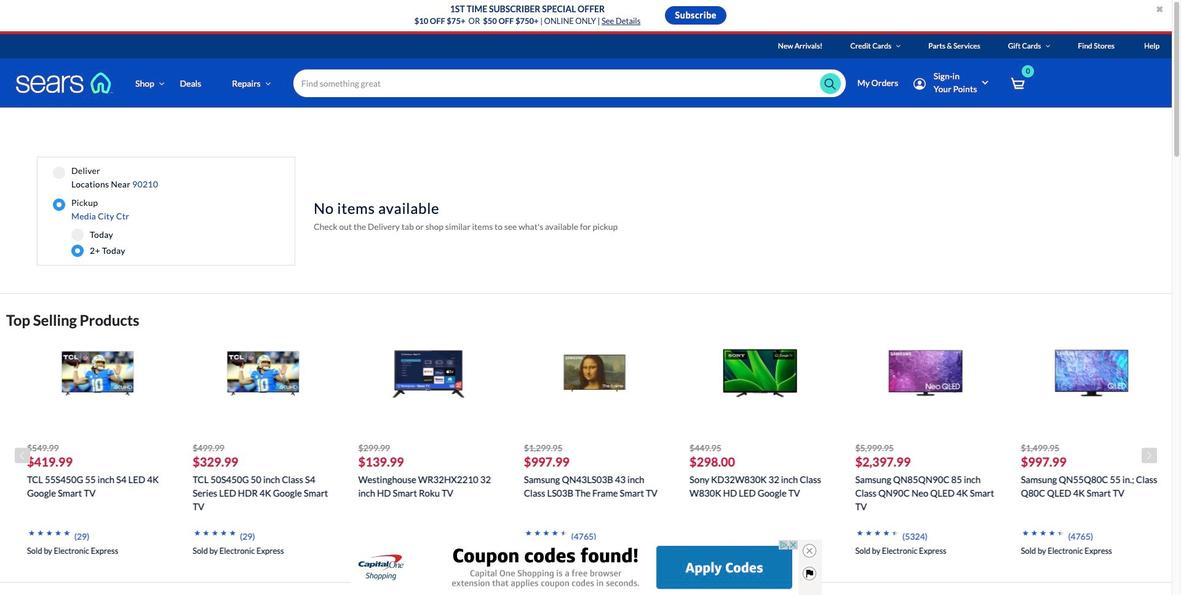 Task type: locate. For each thing, give the bounding box(es) containing it.
main content
[[0, 108, 1173, 596]]

home image
[[15, 72, 114, 94]]

tcl 50s450g 50 inch class s4 series led hdr 4k google smart tv image
[[218, 337, 292, 411]]

0 horizontal spatial angle down image
[[266, 79, 271, 88]]

angle down image
[[159, 79, 165, 88]]

westinghouse wr32hx2210 32 inch hd smart roku tv image
[[384, 337, 458, 411]]

banner
[[0, 34, 1182, 126]]

samsung qn43ls03b 43 inch class ls03b the frame smart tv image
[[550, 337, 623, 411]]

angle down image
[[897, 42, 901, 50], [1046, 42, 1051, 50], [266, 79, 271, 88]]

advertisement element
[[351, 540, 799, 596]]

1 horizontal spatial angle down image
[[897, 42, 901, 50]]



Task type: vqa. For each thing, say whether or not it's contained in the screenshot.
Beanlieve 10-Pieces Numeral Birthday Candles - Cake Numeral Candles Number 0-9 Glitter Cake Topper Decoration for image
no



Task type: describe. For each thing, give the bounding box(es) containing it.
sony kd32w830k 32 inch class w830k hd led google tv image
[[715, 337, 789, 411]]

samsung qn85qn90c 85 inch class qn90c neo qled 4k smart tv image
[[881, 337, 955, 411]]

Search text field
[[294, 70, 846, 97]]

2 horizontal spatial angle down image
[[1046, 42, 1051, 50]]

settings image
[[914, 78, 926, 90]]

view cart image
[[1012, 77, 1026, 91]]

tcl 55s450g 55 inch s4 led 4k google smart tv image
[[52, 337, 126, 411]]

samsung qn55q80c 55 in.; class q80c qled 4k smart tv image
[[1047, 337, 1121, 411]]



